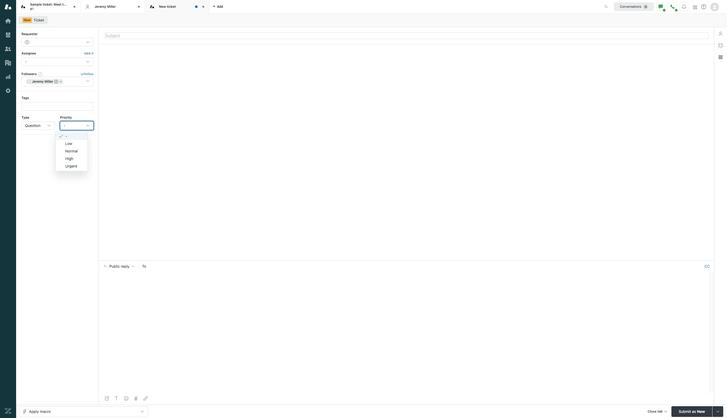 Task type: locate. For each thing, give the bounding box(es) containing it.
ticket inside "sample ticket: meet the ticket #1"
[[68, 2, 77, 6]]

- inside option
[[65, 134, 67, 138]]

jeremy miller
[[95, 5, 116, 9], [32, 80, 53, 84]]

cc button
[[705, 264, 710, 269]]

miller inside tab
[[107, 5, 116, 9]]

customers image
[[5, 45, 12, 52]]

miller for jeremy miller 'option' at the top left
[[45, 80, 53, 84]]

new right 'as'
[[697, 409, 705, 414]]

1 vertical spatial miller
[[45, 80, 53, 84]]

followers element
[[21, 77, 93, 87]]

organizations image
[[5, 59, 12, 66]]

close image inside new ticket tab
[[201, 4, 206, 9]]

ticket
[[68, 2, 77, 6], [167, 5, 176, 9]]

tab
[[16, 0, 81, 13]]

zendesk image
[[5, 408, 12, 415]]

close image right the
[[72, 4, 77, 9]]

new inside tab
[[159, 5, 166, 9]]

tab containing sample ticket: meet the ticket
[[16, 0, 81, 13]]

0 vertical spatial new
[[159, 5, 166, 9]]

1 horizontal spatial jeremy
[[95, 5, 106, 9]]

to
[[142, 264, 146, 269]]

0 horizontal spatial miller
[[45, 80, 53, 84]]

- up low
[[65, 134, 67, 138]]

requester element
[[21, 38, 93, 47]]

low
[[65, 141, 72, 146]]

millerjeremy500@gmail.com image
[[27, 80, 31, 84]]

new inside secondary element
[[24, 18, 31, 22]]

priority
[[60, 115, 72, 119]]

unfollow
[[81, 72, 93, 76]]

tabs tab list
[[16, 0, 599, 13]]

knowledge image
[[719, 43, 723, 48]]

jeremy inside tab
[[95, 5, 106, 9]]

close tab
[[648, 410, 663, 414]]

-
[[25, 59, 27, 64], [64, 123, 65, 128], [65, 134, 67, 138]]

add link (cmd k) image
[[143, 397, 148, 401]]

draft mode image
[[105, 397, 109, 401]]

- down assignee
[[25, 59, 27, 64]]

0 vertical spatial jeremy miller
[[95, 5, 116, 9]]

1 vertical spatial jeremy miller
[[32, 80, 53, 84]]

tab
[[658, 410, 663, 414]]

- inside popup button
[[64, 123, 65, 128]]

1 vertical spatial -
[[64, 123, 65, 128]]

normal
[[65, 149, 78, 153]]

1 horizontal spatial miller
[[107, 5, 116, 9]]

- button
[[60, 121, 93, 130]]

#1
[[30, 7, 34, 11]]

2 vertical spatial -
[[65, 134, 67, 138]]

take it button
[[84, 51, 93, 56]]

0 vertical spatial jeremy
[[95, 5, 106, 9]]

views image
[[5, 31, 12, 38]]

meet
[[54, 2, 62, 6]]

2 horizontal spatial new
[[697, 409, 705, 414]]

new left ticket
[[24, 18, 31, 22]]

1 horizontal spatial jeremy miller
[[95, 5, 116, 9]]

0 vertical spatial miller
[[107, 5, 116, 9]]

0 horizontal spatial close image
[[72, 4, 77, 9]]

urgent option
[[56, 162, 88, 170]]

tags
[[21, 96, 29, 100]]

jeremy miller inside jeremy miller 'option'
[[32, 80, 53, 84]]

0 vertical spatial -
[[25, 59, 27, 64]]

2 close image from the left
[[201, 4, 206, 9]]

add attachment image
[[134, 397, 138, 401]]

displays possible ticket submission types image
[[716, 410, 720, 414]]

1 horizontal spatial ticket
[[167, 5, 176, 9]]

jeremy
[[95, 5, 106, 9], [32, 80, 44, 84]]

info on adding followers image
[[38, 72, 43, 76]]

zendesk support image
[[5, 3, 12, 10]]

new
[[159, 5, 166, 9], [24, 18, 31, 22], [697, 409, 705, 414]]

format text image
[[114, 397, 119, 401]]

1 vertical spatial jeremy
[[32, 80, 44, 84]]

conversations button
[[614, 2, 654, 11]]

0 horizontal spatial jeremy
[[32, 80, 44, 84]]

assignee
[[21, 51, 36, 55]]

requester
[[21, 32, 38, 36]]

sample
[[30, 2, 42, 6]]

close image
[[72, 4, 77, 9], [201, 4, 206, 9]]

macro
[[40, 409, 51, 414]]

- down priority
[[64, 123, 65, 128]]

main element
[[0, 0, 16, 418]]

miller inside 'option'
[[45, 80, 53, 84]]

1 horizontal spatial close image
[[201, 4, 206, 9]]

jeremy miller inside jeremy miller tab
[[95, 5, 116, 9]]

- inside the assignee element
[[25, 59, 27, 64]]

priority list box
[[55, 131, 88, 171]]

1 vertical spatial new
[[24, 18, 31, 22]]

remove image
[[59, 80, 62, 83]]

unfollow button
[[81, 72, 93, 77]]

- for the assignee element
[[25, 59, 27, 64]]

reply
[[121, 264, 129, 269]]

0 horizontal spatial ticket
[[68, 2, 77, 6]]

new for new
[[24, 18, 31, 22]]

1 horizontal spatial new
[[159, 5, 166, 9]]

high
[[65, 156, 73, 161]]

0 horizontal spatial new
[[24, 18, 31, 22]]

close image left add dropdown button
[[201, 4, 206, 9]]

button displays agent's chat status as online. image
[[659, 4, 663, 9]]

0 horizontal spatial jeremy miller
[[32, 80, 53, 84]]

close
[[648, 410, 657, 414]]

assignee element
[[21, 57, 93, 66]]

new right close image
[[159, 5, 166, 9]]

new ticket tab
[[145, 0, 210, 13]]

jeremy inside 'option'
[[32, 80, 44, 84]]

add button
[[210, 0, 226, 13]]

miller
[[107, 5, 116, 9], [45, 80, 53, 84]]

as
[[692, 409, 696, 414]]

apps image
[[719, 55, 723, 59]]

submit as new
[[679, 409, 705, 414]]



Task type: vqa. For each thing, say whether or not it's contained in the screenshot.
1st 2 from the bottom of the page
no



Task type: describe. For each thing, give the bounding box(es) containing it.
sample ticket: meet the ticket #1
[[30, 2, 77, 11]]

zendesk products image
[[693, 5, 697, 9]]

new for new ticket
[[159, 5, 166, 9]]

conversations
[[620, 4, 642, 8]]

normal option
[[56, 147, 88, 155]]

2 vertical spatial new
[[697, 409, 705, 414]]

low option
[[56, 140, 88, 147]]

jeremy miller tab
[[81, 0, 145, 13]]

Subject field
[[104, 32, 709, 39]]

apply
[[29, 409, 39, 414]]

submit
[[679, 409, 691, 414]]

high option
[[56, 155, 88, 162]]

type
[[21, 115, 29, 119]]

secondary element
[[16, 15, 727, 26]]

close image
[[136, 4, 142, 9]]

take
[[84, 51, 91, 55]]

ticket
[[34, 18, 44, 22]]

jeremy for jeremy miller tab
[[95, 5, 106, 9]]

miller for jeremy miller tab
[[107, 5, 116, 9]]

it
[[92, 51, 93, 55]]

ticket:
[[43, 2, 53, 6]]

followers
[[21, 72, 37, 76]]

notifications image
[[682, 4, 686, 9]]

apply macro
[[29, 409, 51, 414]]

customer context image
[[719, 31, 723, 36]]

get started image
[[5, 17, 12, 24]]

take it
[[84, 51, 93, 55]]

add
[[217, 4, 223, 8]]

close tab button
[[645, 406, 670, 418]]

the
[[62, 2, 68, 6]]

admin image
[[5, 87, 12, 94]]

get help image
[[702, 4, 706, 9]]

question button
[[21, 121, 55, 130]]

question
[[25, 123, 41, 128]]

urgent
[[65, 164, 77, 168]]

jeremy for jeremy miller 'option' at the top left
[[32, 80, 44, 84]]

jeremy miller for jeremy miller tab
[[95, 5, 116, 9]]

user is an agent image
[[54, 80, 58, 84]]

public
[[109, 264, 120, 269]]

jeremy miller for jeremy miller 'option' at the top left
[[32, 80, 53, 84]]

public reply
[[109, 264, 129, 269]]

insert emojis image
[[124, 397, 128, 401]]

- option
[[56, 132, 88, 140]]

reporting image
[[5, 73, 12, 80]]

- for - popup button
[[64, 123, 65, 128]]

1 close image from the left
[[72, 4, 77, 9]]

jeremy miller option
[[26, 79, 64, 84]]

cc
[[705, 264, 710, 269]]

minimize composer image
[[404, 259, 409, 263]]

public reply button
[[99, 261, 139, 272]]

new ticket
[[159, 5, 176, 9]]



